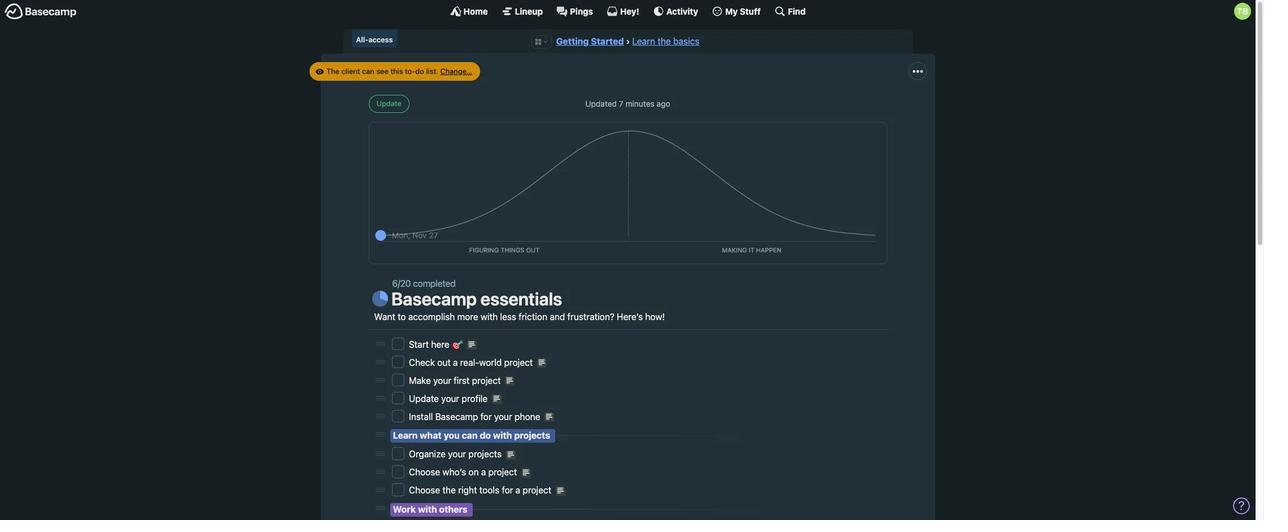 Task type: describe. For each thing, give the bounding box(es) containing it.
1 vertical spatial with
[[493, 431, 512, 441]]

more
[[457, 312, 478, 322]]

and
[[550, 312, 565, 322]]

the
[[326, 67, 339, 76]]

install basecamp for your phone
[[409, 412, 543, 422]]

all-
[[356, 35, 368, 44]]

updated
[[585, 99, 617, 109]]

phone
[[515, 412, 540, 422]]

my stuff button
[[712, 6, 761, 17]]

start here 🎯 link
[[409, 339, 466, 350]]

hey! button
[[607, 6, 639, 17]]

work
[[393, 504, 416, 514]]

0 horizontal spatial can
[[362, 67, 374, 76]]

my stuff
[[725, 6, 761, 16]]

less
[[500, 312, 516, 322]]

want
[[374, 312, 395, 322]]

started
[[591, 36, 624, 46]]

my
[[725, 6, 738, 16]]

want to accomplish more with less friction and frustration? here's how!
[[374, 312, 665, 322]]

activity link
[[653, 6, 698, 17]]

basecamp essentials
[[391, 288, 562, 310]]

switch accounts image
[[5, 3, 77, 20]]

learn inside breadcrumb element
[[632, 36, 655, 46]]

organize
[[409, 449, 446, 459]]

lineup
[[515, 6, 543, 16]]

6/20 completed
[[392, 279, 456, 289]]

choose for choose the right tools for a project
[[409, 485, 440, 496]]

make
[[409, 376, 431, 386]]

basecamp essentials link
[[391, 288, 562, 310]]

learn the basics link
[[632, 36, 700, 46]]

real-
[[460, 358, 479, 368]]

choose the right tools for a project link
[[409, 485, 554, 496]]

your left phone
[[494, 412, 512, 422]]

the client can see this to-do list . change…
[[326, 67, 473, 76]]

first
[[454, 376, 470, 386]]

getting
[[556, 36, 589, 46]]

0 vertical spatial do
[[415, 67, 424, 76]]

minutes
[[626, 99, 655, 109]]

learn what you can do with projects link
[[393, 431, 550, 441]]

choose for choose who's on a project
[[409, 467, 440, 478]]

tools
[[479, 485, 500, 496]]

›
[[626, 36, 630, 46]]

.
[[436, 67, 438, 76]]

update button
[[369, 95, 409, 113]]

1 horizontal spatial for
[[502, 485, 513, 496]]

your for projects
[[448, 449, 466, 459]]

accomplish
[[408, 312, 455, 322]]

home
[[464, 6, 488, 16]]

right
[[458, 485, 477, 496]]

start here 🎯
[[409, 339, 466, 350]]

world
[[479, 358, 502, 368]]

7
[[619, 99, 624, 109]]

organize your projects link
[[409, 449, 504, 459]]

check out a real-world project
[[409, 358, 535, 368]]

how!
[[645, 312, 665, 322]]

project down world
[[472, 376, 501, 386]]

completed
[[413, 279, 456, 289]]

update your profile link
[[409, 394, 490, 404]]

update for update
[[377, 99, 402, 108]]

change… link
[[440, 67, 473, 76]]

breadcrumb element
[[343, 29, 913, 54]]

see
[[376, 67, 389, 76]]

0 vertical spatial with
[[481, 312, 498, 322]]

here
[[431, 339, 450, 350]]

ago
[[657, 99, 670, 109]]

hey!
[[620, 6, 639, 16]]

1 vertical spatial projects
[[469, 449, 502, 459]]

7 minutes ago element
[[619, 99, 670, 109]]

getting started link
[[556, 36, 624, 46]]

lineup link
[[501, 6, 543, 17]]

6/20 completed link
[[392, 279, 456, 289]]



Task type: locate. For each thing, give the bounding box(es) containing it.
basics
[[673, 36, 700, 46]]

1 horizontal spatial do
[[480, 431, 491, 441]]

1 vertical spatial basecamp
[[435, 412, 478, 422]]

out
[[437, 358, 451, 368]]

update your profile
[[409, 394, 490, 404]]

1 vertical spatial for
[[502, 485, 513, 496]]

update for update your profile
[[409, 394, 439, 404]]

all-access element
[[352, 29, 397, 48]]

essentials
[[481, 288, 562, 310]]

1 horizontal spatial a
[[481, 467, 486, 478]]

0 vertical spatial can
[[362, 67, 374, 76]]

a right on at the bottom left of page
[[481, 467, 486, 478]]

0 horizontal spatial update
[[377, 99, 402, 108]]

2 vertical spatial a
[[516, 485, 520, 496]]

2 horizontal spatial a
[[516, 485, 520, 496]]

0 vertical spatial basecamp
[[391, 288, 477, 310]]

0 vertical spatial a
[[453, 358, 458, 368]]

with
[[481, 312, 498, 322], [493, 431, 512, 441], [418, 504, 437, 514]]

1 choose from the top
[[409, 467, 440, 478]]

learn down install
[[393, 431, 418, 441]]

projects up on at the bottom left of page
[[469, 449, 502, 459]]

project right tools on the left bottom
[[523, 485, 552, 496]]

the left basics
[[658, 36, 671, 46]]

1 vertical spatial update
[[409, 394, 439, 404]]

learn what you can do with projects
[[393, 431, 550, 441]]

your down the make your first project
[[441, 394, 459, 404]]

on
[[469, 467, 479, 478]]

install basecamp for your phone link
[[409, 412, 543, 422]]

project
[[504, 358, 533, 368], [472, 376, 501, 386], [488, 467, 517, 478], [523, 485, 552, 496]]

your
[[433, 376, 451, 386], [441, 394, 459, 404], [494, 412, 512, 422], [448, 449, 466, 459]]

a right tools on the left bottom
[[516, 485, 520, 496]]

0 vertical spatial the
[[658, 36, 671, 46]]

friction
[[519, 312, 547, 322]]

0 vertical spatial learn
[[632, 36, 655, 46]]

the inside breadcrumb element
[[658, 36, 671, 46]]

1 vertical spatial can
[[462, 431, 478, 441]]

check out a real-world project link
[[409, 358, 535, 368]]

work with others link
[[393, 504, 468, 514]]

pings button
[[556, 6, 593, 17]]

0 horizontal spatial projects
[[469, 449, 502, 459]]

make your first project
[[409, 376, 503, 386]]

update inside button
[[377, 99, 402, 108]]

with right work
[[418, 504, 437, 514]]

to
[[398, 312, 406, 322]]

2 choose from the top
[[409, 485, 440, 496]]

who's
[[443, 467, 466, 478]]

your for profile
[[441, 394, 459, 404]]

1 horizontal spatial can
[[462, 431, 478, 441]]

can right you at left bottom
[[462, 431, 478, 441]]

0 vertical spatial for
[[480, 412, 492, 422]]

a
[[453, 358, 458, 368], [481, 467, 486, 478], [516, 485, 520, 496]]

for down profile
[[480, 412, 492, 422]]

0 vertical spatial update
[[377, 99, 402, 108]]

0 horizontal spatial do
[[415, 67, 424, 76]]

2 vertical spatial with
[[418, 504, 437, 514]]

learn
[[632, 36, 655, 46], [393, 431, 418, 441]]

choose down "organize"
[[409, 467, 440, 478]]

basecamp
[[391, 288, 477, 310], [435, 412, 478, 422]]

profile
[[462, 394, 488, 404]]

pings
[[570, 6, 593, 16]]

choose who's on a project link
[[409, 467, 520, 478]]

choose the right tools for a project
[[409, 485, 554, 496]]

1 horizontal spatial projects
[[514, 431, 550, 441]]

0 horizontal spatial the
[[443, 485, 456, 496]]

1 vertical spatial the
[[443, 485, 456, 496]]

install
[[409, 412, 433, 422]]

choose who's on a project
[[409, 467, 520, 478]]

can
[[362, 67, 374, 76], [462, 431, 478, 441]]

what
[[420, 431, 442, 441]]

1 vertical spatial do
[[480, 431, 491, 441]]

0 horizontal spatial learn
[[393, 431, 418, 441]]

1 horizontal spatial update
[[409, 394, 439, 404]]

do down install basecamp for your phone link
[[480, 431, 491, 441]]

home link
[[450, 6, 488, 17]]

check
[[409, 358, 435, 368]]

start
[[409, 339, 429, 350]]

update up install
[[409, 394, 439, 404]]

your for first
[[433, 376, 451, 386]]

find
[[788, 6, 806, 16]]

client
[[341, 67, 360, 76]]

choose up work with others link
[[409, 485, 440, 496]]

projects down phone
[[514, 431, 550, 441]]

find button
[[774, 6, 806, 17]]

frustration?
[[567, 312, 615, 322]]

here's
[[617, 312, 643, 322]]

0 horizontal spatial a
[[453, 358, 458, 368]]

update down see
[[377, 99, 402, 108]]

updated 7 minutes ago
[[585, 99, 670, 109]]

your up who's
[[448, 449, 466, 459]]

do left list
[[415, 67, 424, 76]]

6/20
[[392, 279, 411, 289]]

change…
[[440, 67, 473, 76]]

others
[[439, 504, 468, 514]]

for
[[480, 412, 492, 422], [502, 485, 513, 496]]

the left "right"
[[443, 485, 456, 496]]

1 vertical spatial a
[[481, 467, 486, 478]]

0 horizontal spatial for
[[480, 412, 492, 422]]

you
[[444, 431, 460, 441]]

stuff
[[740, 6, 761, 16]]

learn right ›
[[632, 36, 655, 46]]

project right world
[[504, 358, 533, 368]]

project up tools on the left bottom
[[488, 467, 517, 478]]

all-access
[[356, 35, 393, 44]]

🎯
[[452, 339, 463, 350]]

1 horizontal spatial the
[[658, 36, 671, 46]]

0 vertical spatial choose
[[409, 467, 440, 478]]

access
[[368, 35, 393, 44]]

tim burton image
[[1234, 3, 1251, 20]]

work with others
[[393, 504, 468, 514]]

with left less
[[481, 312, 498, 322]]

1 vertical spatial choose
[[409, 485, 440, 496]]

getting started
[[556, 36, 624, 46]]

for right tools on the left bottom
[[502, 485, 513, 496]]

› learn the basics
[[626, 36, 700, 46]]

can left see
[[362, 67, 374, 76]]

activity
[[667, 6, 698, 16]]

1 horizontal spatial learn
[[632, 36, 655, 46]]

main element
[[0, 0, 1256, 22]]

1 vertical spatial learn
[[393, 431, 418, 441]]

your down out
[[433, 376, 451, 386]]

list
[[426, 67, 436, 76]]

basecamp up you at left bottom
[[435, 412, 478, 422]]

basecamp up accomplish
[[391, 288, 477, 310]]

a right out
[[453, 358, 458, 368]]

organize your projects
[[409, 449, 504, 459]]

with down install basecamp for your phone link
[[493, 431, 512, 441]]

to-
[[405, 67, 415, 76]]

0 vertical spatial projects
[[514, 431, 550, 441]]

make your first project link
[[409, 376, 503, 386]]

this
[[391, 67, 403, 76]]



Task type: vqa. For each thing, say whether or not it's contained in the screenshot.
world
yes



